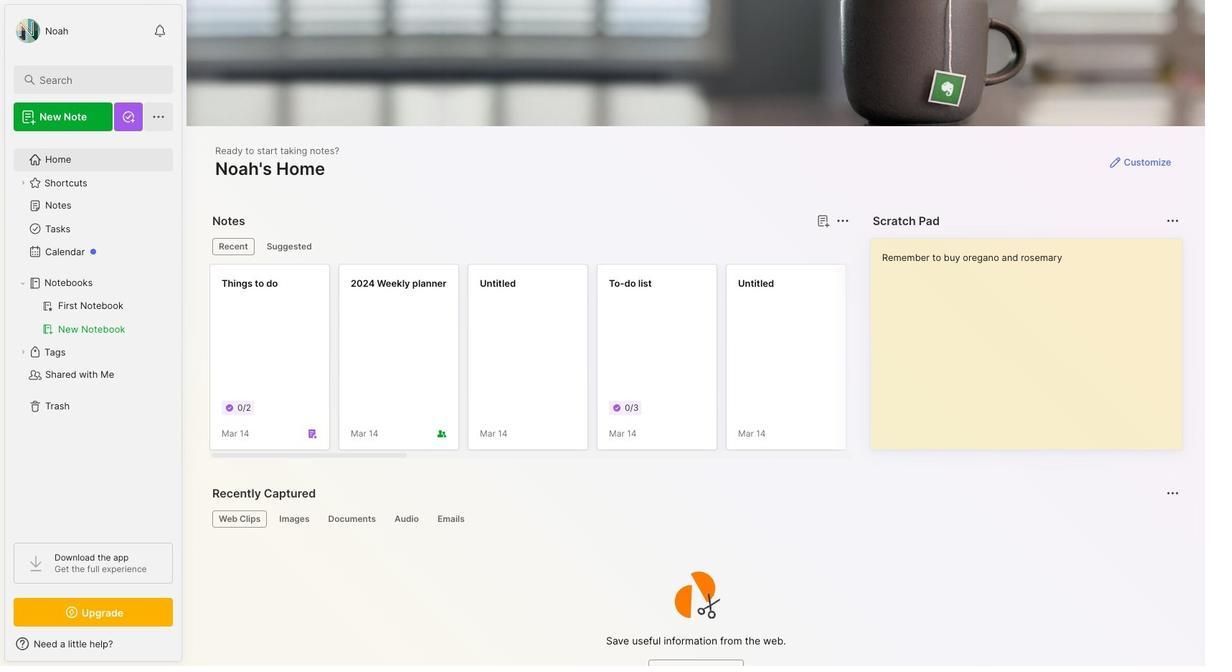 Task type: locate. For each thing, give the bounding box(es) containing it.
More actions field
[[833, 211, 853, 231], [1163, 211, 1183, 231], [1163, 484, 1183, 504]]

1 vertical spatial tab list
[[212, 511, 1178, 528]]

group inside the main element
[[14, 295, 172, 341]]

tab
[[212, 238, 255, 255], [260, 238, 318, 255], [212, 511, 267, 528], [273, 511, 316, 528], [322, 511, 382, 528], [388, 511, 426, 528], [431, 511, 471, 528]]

click to collapse image
[[181, 640, 192, 657]]

none search field inside the main element
[[39, 71, 160, 88]]

1 tab list from the top
[[212, 238, 847, 255]]

1 vertical spatial more actions image
[[1165, 485, 1182, 502]]

0 vertical spatial more actions image
[[834, 212, 852, 230]]

more actions image
[[834, 212, 852, 230], [1165, 485, 1182, 502]]

group
[[14, 295, 172, 341]]

expand notebooks image
[[19, 279, 27, 288]]

tree
[[5, 140, 182, 530]]

1 horizontal spatial more actions image
[[1165, 485, 1182, 502]]

row group
[[210, 264, 1206, 459]]

tree inside the main element
[[5, 140, 182, 530]]

0 vertical spatial tab list
[[212, 238, 847, 255]]

tab list
[[212, 238, 847, 255], [212, 511, 1178, 528]]

None search field
[[39, 71, 160, 88]]



Task type: vqa. For each thing, say whether or not it's contained in the screenshot.
notebook inside the button
no



Task type: describe. For each thing, give the bounding box(es) containing it.
Start writing… text field
[[882, 239, 1182, 438]]

main element
[[0, 0, 187, 667]]

more actions image
[[1165, 212, 1182, 230]]

expand tags image
[[19, 348, 27, 357]]

Search text field
[[39, 73, 160, 87]]

WHAT'S NEW field
[[5, 633, 182, 656]]

0 horizontal spatial more actions image
[[834, 212, 852, 230]]

2 tab list from the top
[[212, 511, 1178, 528]]

Account field
[[14, 17, 69, 45]]



